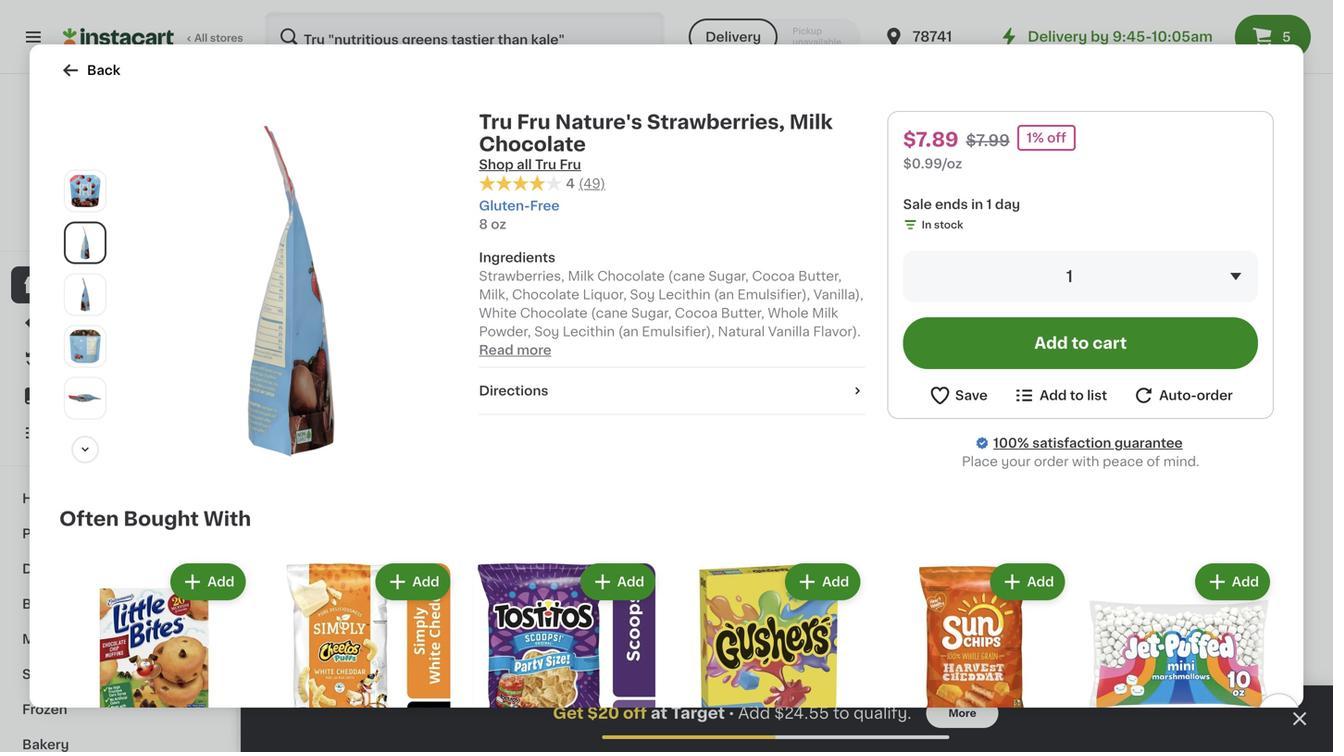 Task type: describe. For each thing, give the bounding box(es) containing it.
often bought with
[[59, 510, 251, 529]]

by
[[1091, 30, 1109, 44]]

0 vertical spatial target
[[97, 184, 139, 197]]

78741 button
[[883, 11, 994, 63]]

satisfaction inside view pricing policy 100% satisfaction guarantee
[[78, 225, 140, 235]]

78741
[[913, 30, 952, 44]]

mix inside the $ 12 99 $14.99 frito lay flavor mix
[[380, 393, 403, 406]]

'n
[[918, 393, 930, 406]]

d
[[502, 30, 513, 43]]

holiday
[[22, 493, 74, 505]]

fru for tru fru nature's strawberries, milk chocolate
[[646, 393, 666, 406]]

$14.99
[[333, 374, 376, 387]]

1 inside field
[[1066, 269, 1073, 285]]

oz inside the gluten-free 8 oz
[[491, 218, 506, 231]]

bakery link
[[11, 728, 225, 753]]

0 vertical spatial 4
[[566, 177, 575, 190]]

nsored
[[363, 600, 400, 610]]

1 horizontal spatial cocoa
[[752, 270, 795, 283]]

again
[[94, 353, 130, 366]]

white inside ingredients strawberries, milk chocolate (cane sugar, cocoa butter, milk, chocolate liquor, soy lecithin (an emulsifier), vanilla), white chocolate (cane sugar, cocoa butter, whole milk powder, soy lecithin (an emulsifier), natural vanilla flavor). read more
[[479, 307, 517, 320]]

enlarge more household tru fru nature's strawberries, milk chocolate angle_top (opens in a new tab) image
[[69, 382, 102, 415]]

0 vertical spatial lecithin
[[658, 289, 711, 302]]

7
[[967, 465, 972, 475]]

meat & seafood link
[[11, 622, 225, 657]]

1 horizontal spatial off
[[1047, 131, 1066, 144]]

save button
[[929, 384, 988, 407]]

product group containing 4
[[1139, 201, 1296, 480]]

1 vertical spatial shop
[[52, 279, 86, 292]]

instacart logo image
[[63, 26, 174, 48]]

in
[[922, 220, 932, 230]]

& for meat & seafood
[[60, 633, 70, 646]]

(96)
[[1035, 450, 1057, 461]]

& for dairy & eggs
[[61, 563, 72, 576]]

frozen link
[[11, 693, 225, 728]]

89
[[1165, 369, 1179, 380]]

1 horizontal spatial sugar,
[[708, 270, 749, 283]]

$ 12 99 $14.99 frito lay flavor mix
[[278, 368, 403, 406]]

more inside button
[[949, 709, 976, 719]]

good for good & gather mexican-style monterey jack, cheddar, queso quesadilla & asadero classic cheeses
[[1139, 11, 1175, 24]]

$12.99 original price: $14.99 element
[[278, 366, 435, 390]]

auto-order
[[1159, 389, 1233, 402]]

view pricing policy 100% satisfaction guarantee
[[47, 206, 196, 235]]

milk up flavor).
[[812, 307, 838, 320]]

directions button
[[479, 382, 865, 401]]

(193)
[[691, 31, 716, 42]]

crest
[[967, 11, 1002, 24]]

strawberries, for tru fru nature's strawberries, milk chocolate
[[622, 412, 708, 424]]

1 vertical spatial order
[[1034, 456, 1069, 468]]

produce
[[22, 528, 79, 541]]

enlarge more household tru fru nature's strawberries, milk chocolate hero (opens in a new tab) image
[[69, 175, 102, 208]]

$7.99
[[966, 133, 1010, 149]]

100% satisfaction guarantee link
[[993, 434, 1183, 453]]

bakery
[[22, 739, 69, 752]]

product group containing crest 3d white advanced radiant mint, toothpaste
[[967, 0, 1124, 112]]

chocolate down ingredients
[[512, 289, 580, 302]]

ends
[[935, 198, 968, 211]]

wrap
[[740, 11, 773, 24]]

chocolate inside "swiss miss chocolate hot cocoa mix with marshmallows"
[[868, 11, 936, 24]]

recipes link
[[11, 378, 225, 415]]

liquid i.v. fueling life's adventures image
[[293, 572, 335, 613]]

$ 4 89
[[1142, 368, 1179, 388]]

beverages link
[[11, 587, 225, 622]]

add inside button
[[1035, 336, 1068, 351]]

milk inside market pantry whole vitamin d milk
[[516, 30, 542, 43]]

directions
[[479, 385, 549, 398]]

stores
[[210, 33, 243, 43]]

auto-
[[1159, 389, 1197, 402]]

meat & seafood
[[22, 633, 130, 646]]

portions
[[1026, 393, 1080, 406]]

oats
[[884, 393, 915, 406]]

100% satisfaction guarantee button
[[29, 218, 207, 237]]

1 vertical spatial (an
[[618, 326, 639, 339]]

crackers inside premium original saltine crackers 16 oz
[[1187, 412, 1245, 424]]

strawberries, inside ingredients strawberries, milk chocolate (cane sugar, cocoa butter, milk, chocolate liquor, soy lecithin (an emulsifier), vanilla), white chocolate (cane sugar, cocoa butter, whole milk powder, soy lecithin (an emulsifier), natural vanilla flavor). read more
[[479, 270, 565, 283]]

to for list
[[1070, 389, 1084, 402]]

milk up liquor,
[[568, 270, 594, 283]]

vitamin
[[450, 30, 499, 43]]

1 field
[[903, 251, 1258, 303]]

(49)
[[579, 177, 605, 190]]

sea
[[967, 430, 991, 443]]

dairy
[[22, 563, 58, 576]]

dairy & eggs
[[22, 563, 109, 576]]

1 vertical spatial 100%
[[993, 437, 1029, 450]]

swiss
[[794, 11, 832, 24]]

ritz fresh stacks original crackers button
[[450, 201, 607, 459]]

add to cart button
[[903, 318, 1258, 369]]

8
[[479, 218, 488, 231]]

deals link
[[11, 304, 225, 341]]

of
[[1147, 456, 1160, 468]]

at
[[651, 706, 667, 722]]

vanilla
[[768, 326, 810, 339]]

sensible portions garden veggie straws sea salt
[[967, 393, 1110, 443]]

$ for 3
[[970, 369, 977, 380]]

add button inside product group
[[1219, 207, 1291, 240]]

premium
[[1139, 393, 1197, 406]]

produce link
[[11, 517, 225, 552]]

guarantee inside view pricing policy 100% satisfaction guarantee
[[143, 225, 196, 235]]

ct
[[292, 428, 302, 438]]

lay
[[311, 393, 334, 406]]

100% inside view pricing policy 100% satisfaction guarantee
[[47, 225, 75, 235]]

pricing
[[90, 206, 127, 216]]

tru for tru fru nature's strawberries, milk chocolate
[[622, 393, 642, 406]]

$ for 12
[[281, 369, 288, 380]]

1 vertical spatial guarantee
[[1115, 437, 1183, 450]]

0 vertical spatial more
[[1212, 585, 1254, 600]]

1 horizontal spatial emulsifier),
[[738, 289, 810, 302]]

add to list button
[[1013, 384, 1107, 407]]

$7.89 $7.99
[[903, 130, 1010, 150]]

1 vertical spatial emulsifier),
[[642, 326, 715, 339]]

honey
[[794, 412, 838, 424]]

2 vertical spatial oz
[[975, 465, 987, 475]]

snacks for snacks & candy
[[22, 668, 71, 681]]

policy
[[130, 206, 162, 216]]

bars
[[794, 430, 824, 443]]

snacks & candy
[[22, 668, 132, 681]]

spend
[[1141, 450, 1175, 461]]

99 for 3
[[992, 369, 1006, 380]]

shop link
[[11, 267, 225, 304]]

sensible
[[967, 393, 1022, 406]]

99 for 12
[[311, 369, 325, 380]]

list
[[1087, 389, 1107, 402]]

strawberries, for tru fru nature's strawberries, milk chocolate shop all tru fru
[[647, 112, 785, 132]]

style
[[1199, 30, 1231, 43]]

market pantry whole vitamin d milk button
[[450, 0, 607, 60]]

miss
[[835, 11, 865, 24]]

& for good & gather purified drinking water
[[317, 11, 328, 24]]

in stock
[[922, 220, 963, 230]]

vanilla),
[[814, 289, 864, 302]]

add inside treatment tracker modal dialog
[[738, 706, 770, 722]]

auto-order button
[[1132, 384, 1233, 407]]

whole inside market pantry whole vitamin d milk
[[544, 11, 585, 24]]

1 horizontal spatial (an
[[714, 289, 734, 302]]

white inside crest 3d white advanced radiant mint, toothpaste
[[1028, 11, 1066, 24]]

chocolate inside the tru fru nature's strawberries, milk chocolate
[[622, 430, 690, 443]]

delivery for delivery by 9:45-10:05am
[[1028, 30, 1087, 44]]

to for cart
[[1072, 336, 1089, 351]]

0 horizontal spatial soy
[[534, 326, 559, 339]]

salt
[[994, 430, 1019, 443]]

tape,
[[672, 11, 706, 24]]

buy it again
[[52, 353, 130, 366]]

$7.89 original price: $7.99 element
[[622, 366, 780, 390]]

milk inside tru fru nature's strawberries, milk chocolate shop all tru fru
[[789, 112, 833, 132]]

fru for tru fru nature's strawberries, milk chocolate shop all tru fru
[[517, 112, 551, 132]]

view more
[[1170, 585, 1254, 600]]

1 vertical spatial satisfaction
[[1032, 437, 1111, 450]]

order inside button
[[1197, 389, 1233, 402]]



Task type: vqa. For each thing, say whether or not it's contained in the screenshot.
List
yes



Task type: locate. For each thing, give the bounding box(es) containing it.
0 vertical spatial soy
[[630, 289, 655, 302]]

delivery down the gift-
[[705, 31, 761, 44]]

sugar,
[[708, 270, 749, 283], [631, 307, 672, 320]]

snacks inside item carousel region
[[278, 144, 353, 163]]

oz right the 7
[[975, 465, 987, 475]]

& inside good & gather purified drinking water
[[317, 11, 328, 24]]

0 vertical spatial satisfaction
[[78, 225, 140, 235]]

0 horizontal spatial oz
[[491, 218, 506, 231]]

radiant
[[1035, 30, 1085, 43]]

snacks for snacks
[[278, 144, 353, 163]]

3d
[[1005, 11, 1024, 24]]

0 horizontal spatial (cane
[[591, 307, 628, 320]]

guarantee down policy
[[143, 225, 196, 235]]

2 vertical spatial strawberries,
[[622, 412, 708, 424]]

gluten- up the 8
[[479, 200, 530, 213]]

more
[[1212, 585, 1254, 600], [949, 709, 976, 719]]

nature's inside tru fru nature's strawberries, milk chocolate shop all tru fru
[[555, 112, 642, 132]]

lists
[[52, 427, 84, 440]]

get
[[553, 706, 584, 722]]

scotch
[[622, 11, 668, 24]]

1 up add to cart
[[1066, 269, 1073, 285]]

1 horizontal spatial guarantee
[[1115, 437, 1183, 450]]

1 vertical spatial view
[[1170, 585, 1209, 600]]

delivery button
[[689, 19, 778, 56]]

all stores link
[[63, 11, 244, 63]]

back
[[87, 64, 120, 77]]

tru for tru fru nature's strawberries, milk chocolate shop all tru fru
[[479, 112, 512, 132]]

product group containing ritz fresh stacks original crackers
[[450, 201, 607, 497]]

whole up vanilla
[[768, 307, 809, 320]]

view inside view pricing policy 100% satisfaction guarantee
[[63, 206, 88, 216]]

mix inside "swiss miss chocolate hot cocoa mix with marshmallows"
[[868, 30, 891, 43]]

0 horizontal spatial good
[[278, 11, 314, 24]]

1 vertical spatial nature's
[[670, 393, 724, 406]]

1 horizontal spatial original
[[1200, 393, 1251, 406]]

gluten-free vegan
[[968, 348, 1072, 358]]

original inside ritz fresh stacks original crackers
[[450, 412, 500, 424]]

butter, up natural
[[721, 307, 764, 320]]

cocoa
[[822, 30, 865, 43], [752, 270, 795, 283], [675, 307, 718, 320]]

100% up your
[[993, 437, 1029, 450]]

0 vertical spatial cocoa
[[822, 30, 865, 43]]

1 horizontal spatial white
[[1028, 11, 1066, 24]]

(an up natural
[[714, 289, 734, 302]]

product group
[[967, 0, 1124, 112], [450, 201, 607, 497], [794, 201, 952, 534], [1139, 201, 1296, 480], [59, 560, 249, 753], [264, 560, 454, 753], [469, 560, 659, 753], [674, 560, 864, 753], [879, 560, 1069, 753], [1084, 560, 1274, 753], [773, 628, 918, 753], [926, 628, 1071, 753], [1079, 628, 1224, 753]]

lecithin down liquor,
[[563, 326, 615, 339]]

monterey
[[1139, 48, 1202, 61]]

0 vertical spatial free
[[530, 200, 560, 213]]

item carousel region
[[278, 135, 1296, 541], [33, 553, 1300, 753], [757, 628, 1333, 753]]

2 gather from the left
[[1192, 11, 1237, 24]]

target logo image
[[77, 96, 159, 178]]

0 horizontal spatial (an
[[618, 326, 639, 339]]

0 horizontal spatial nature's
[[555, 112, 642, 132]]

sugar, down ingredients 'button'
[[631, 307, 672, 320]]

4 inside item carousel region
[[1149, 368, 1163, 388]]

enlarge more household tru fru nature's strawberries, milk chocolate angle_back (opens in a new tab) image
[[69, 330, 102, 363]]

0 vertical spatial 100%
[[47, 225, 75, 235]]

1 horizontal spatial crackers
[[1187, 412, 1245, 424]]

water
[[335, 30, 373, 43]]

oz right the 8
[[491, 218, 506, 231]]

soy up the more
[[534, 326, 559, 339]]

electrolyte-
[[343, 574, 465, 593]]

more household tru fru nature's strawberries, milk chocolate angle_left image
[[126, 126, 457, 457]]

cocoa up the marshmallows
[[822, 30, 865, 43]]

day
[[995, 198, 1020, 211]]

milk
[[516, 30, 542, 43], [789, 112, 833, 132], [568, 270, 594, 283], [812, 307, 838, 320], [711, 412, 737, 424]]

2 crackers from the left
[[1187, 412, 1245, 424]]

natural
[[718, 326, 765, 339]]

4 down the fru on the top left
[[566, 177, 575, 190]]

0 horizontal spatial 1
[[986, 198, 992, 211]]

1 vertical spatial with
[[203, 510, 251, 529]]

candy
[[88, 668, 132, 681]]

$ inside the $ 12 99 $14.99 frito lay flavor mix
[[281, 369, 288, 380]]

1 horizontal spatial 99
[[992, 369, 1006, 380]]

ingredients strawberries, milk chocolate (cane sugar, cocoa butter, milk, chocolate liquor, soy lecithin (an emulsifier), vanilla), white chocolate (cane sugar, cocoa butter, whole milk powder, soy lecithin (an emulsifier), natural vanilla flavor). read more
[[479, 252, 864, 357]]

in
[[971, 198, 983, 211]]

(an down liquor,
[[618, 326, 639, 339]]

to inside treatment tracker modal dialog
[[833, 706, 850, 722]]

strawberries, down (193)
[[647, 112, 785, 132]]

3 $ from the left
[[1142, 369, 1149, 380]]

1 $ from the left
[[281, 369, 288, 380]]

0 vertical spatial nature's
[[555, 112, 642, 132]]

original right auto-
[[1200, 393, 1251, 406]]

soy right liquor,
[[630, 289, 655, 302]]

spend $20, save $5 see eligible items
[[1139, 450, 1243, 477]]

2 horizontal spatial $
[[1142, 369, 1149, 380]]

satisfaction down pricing
[[78, 225, 140, 235]]

granola
[[900, 412, 951, 424]]

1 horizontal spatial 1
[[1066, 269, 1073, 285]]

white up radiant
[[1028, 11, 1066, 24]]

asadero
[[1224, 85, 1278, 98]]

ingredients
[[479, 252, 556, 265]]

nature valley oats 'n honey crunchy granola bars button
[[794, 201, 952, 478]]

& up "cheeses"
[[1211, 85, 1221, 98]]

with
[[894, 30, 924, 43], [203, 510, 251, 529]]

gather up water
[[331, 11, 376, 24]]

1 horizontal spatial lecithin
[[658, 289, 711, 302]]

2 99 from the left
[[992, 369, 1006, 380]]

1 vertical spatial snacks
[[22, 668, 71, 681]]

1 horizontal spatial tru
[[622, 393, 642, 406]]

0 vertical spatial shop
[[479, 158, 514, 171]]

0 horizontal spatial whole
[[544, 11, 585, 24]]

items
[[1202, 467, 1231, 477]]

powder,
[[479, 326, 531, 339]]

mint,
[[1089, 30, 1121, 43]]

100% down enlarge more household tru fru nature's strawberries, milk chocolate hero (opens in a new tab) image
[[47, 225, 75, 235]]

gather
[[331, 11, 376, 24], [1192, 11, 1237, 24]]

strawberries, inside tru fru nature's strawberries, milk chocolate shop all tru fru
[[647, 112, 785, 132]]

shop up deals
[[52, 279, 86, 292]]

0 vertical spatial whole
[[544, 11, 585, 24]]

with
[[1072, 456, 1099, 468]]

chocolate down directions "button"
[[622, 430, 690, 443]]

4 left 89
[[1149, 368, 1163, 388]]

view pricing policy link
[[63, 204, 173, 218]]

1 right in
[[986, 198, 992, 211]]

liquor,
[[583, 289, 627, 302]]

cheeses
[[1189, 104, 1247, 117]]

$
[[281, 369, 288, 380], [970, 369, 977, 380], [1142, 369, 1149, 380]]

2 $ from the left
[[970, 369, 977, 380]]

ritz
[[450, 393, 475, 406]]

original down ritz
[[450, 412, 500, 424]]

16
[[1139, 430, 1150, 440]]

gather for style
[[1192, 11, 1237, 24]]

1 99 from the left
[[311, 369, 325, 380]]

view for more
[[1170, 585, 1209, 600]]

1 horizontal spatial butter,
[[798, 270, 842, 283]]

strawberries,
[[647, 112, 785, 132], [479, 270, 565, 283], [622, 412, 708, 424]]

advanced
[[967, 30, 1032, 43]]

$ left 89
[[1142, 369, 1149, 380]]

0 vertical spatial emulsifier),
[[738, 289, 810, 302]]

cocoa up vanilla
[[752, 270, 795, 283]]

0 horizontal spatial gather
[[331, 11, 376, 24]]

to right $24.55 on the bottom right of page
[[833, 706, 850, 722]]

more button
[[926, 699, 999, 729]]

1 vertical spatial strawberries,
[[479, 270, 565, 283]]

milk down the marshmallows
[[789, 112, 833, 132]]

& for good & gather mexican-style monterey jack, cheddar, queso quesadilla & asadero classic cheeses
[[1178, 11, 1189, 24]]

straws
[[1066, 412, 1110, 424]]

nature's up the fru on the top left
[[555, 112, 642, 132]]

1 horizontal spatial target
[[671, 706, 725, 722]]

milk inside the tru fru nature's strawberries, milk chocolate
[[711, 412, 737, 424]]

gather inside good & gather purified drinking water
[[331, 11, 376, 24]]

charged
[[465, 574, 554, 593]]

$ up frito
[[281, 369, 288, 380]]

whole inside ingredients strawberries, milk chocolate (cane sugar, cocoa butter, milk, chocolate liquor, soy lecithin (an emulsifier), vanilla), white chocolate (cane sugar, cocoa butter, whole milk powder, soy lecithin (an emulsifier), natural vanilla flavor). read more
[[768, 307, 809, 320]]

deals
[[52, 316, 90, 329]]

0 horizontal spatial mix
[[380, 393, 403, 406]]

nature's for tru fru nature's strawberries, milk chocolate
[[670, 393, 724, 406]]

chocolate inside tru fru nature's strawberries, milk chocolate shop all tru fru
[[479, 135, 586, 154]]

3
[[977, 368, 990, 388]]

all
[[517, 158, 532, 171]]

0 vertical spatial view
[[63, 206, 88, 216]]

0 horizontal spatial guarantee
[[143, 225, 196, 235]]

more
[[517, 344, 551, 357]]

0 vertical spatial strawberries,
[[647, 112, 785, 132]]

0 horizontal spatial snacks
[[22, 668, 71, 681]]

fru inside the tru fru nature's strawberries, milk chocolate
[[646, 393, 666, 406]]

1 vertical spatial soy
[[534, 326, 559, 339]]

tru fru nature's strawberries, milk chocolate shop all tru fru
[[479, 112, 833, 171]]

1 vertical spatial butter,
[[721, 307, 764, 320]]

gather up style
[[1192, 11, 1237, 24]]

1 vertical spatial oz
[[1152, 430, 1165, 440]]

oz inside premium original saltine crackers 16 oz
[[1152, 430, 1165, 440]]

emulsifier), up vanilla
[[738, 289, 810, 302]]

2 good from the left
[[1139, 11, 1175, 24]]

cocoa inside "swiss miss chocolate hot cocoa mix with marshmallows"
[[822, 30, 865, 43]]

gather for drinking
[[331, 11, 376, 24]]

sugar, up natural
[[708, 270, 749, 283]]

chocolate up liquor,
[[597, 270, 665, 283]]

0 horizontal spatial view
[[63, 206, 88, 216]]

0 horizontal spatial with
[[203, 510, 251, 529]]

& left "candy"
[[74, 668, 85, 681]]

0 horizontal spatial sugar,
[[631, 307, 672, 320]]

18 ct
[[278, 428, 302, 438]]

classic
[[1139, 104, 1186, 117]]

1 horizontal spatial satisfaction
[[1032, 437, 1111, 450]]

0 vertical spatial guarantee
[[143, 225, 196, 235]]

1 vertical spatial gluten-
[[968, 348, 1009, 358]]

crackers inside ritz fresh stacks original crackers
[[504, 412, 562, 424]]

1 horizontal spatial 4
[[1149, 368, 1163, 388]]

holiday link
[[11, 481, 225, 517]]

shop inside tru fru nature's strawberries, milk chocolate shop all tru fru
[[479, 158, 514, 171]]

1 horizontal spatial snacks
[[278, 144, 353, 163]]

order left the with
[[1034, 456, 1069, 468]]

snacks inside snacks & candy link
[[22, 668, 71, 681]]

emulsifier), up $7.89 original price: $7.99 element
[[642, 326, 715, 339]]

0 vertical spatial tru
[[479, 112, 512, 132]]

emulsifier),
[[738, 289, 810, 302], [642, 326, 715, 339]]

(cane down liquor,
[[591, 307, 628, 320]]

99 right '3' on the right
[[992, 369, 1006, 380]]

cocoa down ingredients 'button'
[[675, 307, 718, 320]]

chocolate up the more
[[520, 307, 588, 320]]

(cane down ingredients 'button'
[[668, 270, 705, 283]]

$ inside the $ 4 89
[[1142, 369, 1149, 380]]

gluten- for gluten-free vegan
[[968, 348, 1009, 358]]

hydration
[[559, 574, 662, 593]]

frito
[[278, 393, 307, 406]]

target left the •
[[671, 706, 725, 722]]

see
[[1139, 467, 1159, 477]]

order right premium
[[1197, 389, 1233, 402]]

1 horizontal spatial more
[[1212, 585, 1254, 600]]

1 vertical spatial fru
[[646, 393, 666, 406]]

good & gather mexican-style monterey jack, cheddar, queso quesadilla & asadero classic cheeses
[[1139, 11, 1278, 117]]

1 horizontal spatial gluten-
[[968, 348, 1009, 358]]

service type group
[[689, 19, 861, 56]]

0 horizontal spatial lecithin
[[563, 326, 615, 339]]

pantry
[[498, 11, 541, 24]]

0 vertical spatial snacks
[[278, 144, 353, 163]]

off inside treatment tracker modal dialog
[[623, 706, 647, 722]]

0 horizontal spatial original
[[450, 412, 500, 424]]

tru down the d
[[479, 112, 512, 132]]

mix
[[868, 30, 891, 43], [380, 393, 403, 406]]

mix up the marshmallows
[[868, 30, 891, 43]]

view for pricing
[[63, 206, 88, 216]]

market pantry whole vitamin d milk
[[450, 11, 585, 43]]

target inside treatment tracker modal dialog
[[671, 706, 725, 722]]

oz right 16
[[1152, 430, 1165, 440]]

0 horizontal spatial 100%
[[47, 225, 75, 235]]

to left list
[[1070, 389, 1084, 402]]

guarantee up the spend
[[1115, 437, 1183, 450]]

to inside button
[[1072, 336, 1089, 351]]

None search field
[[265, 11, 665, 63]]

1 vertical spatial whole
[[768, 307, 809, 320]]

1 horizontal spatial oz
[[975, 465, 987, 475]]

1
[[986, 198, 992, 211], [1066, 269, 1073, 285]]

with inside "swiss miss chocolate hot cocoa mix with marshmallows"
[[894, 30, 924, 43]]

good inside good & gather mexican-style monterey jack, cheddar, queso quesadilla & asadero classic cheeses
[[1139, 11, 1175, 24]]

add inside button
[[1040, 389, 1067, 402]]

fru up all on the top left of page
[[517, 112, 551, 132]]

target up view pricing policy link
[[97, 184, 139, 197]]

delivery left by
[[1028, 30, 1087, 44]]

nature's inside the tru fru nature's strawberries, milk chocolate
[[670, 393, 724, 406]]

often
[[59, 510, 119, 529]]

enlarge more household tru fru nature's strawberries, milk chocolate angle_left (opens in a new tab) image
[[69, 226, 102, 260]]

lecithin down ingredients 'button'
[[658, 289, 711, 302]]

$20
[[587, 706, 619, 722]]

& up the drinking
[[317, 11, 328, 24]]

original inside premium original saltine crackers 16 oz
[[1200, 393, 1251, 406]]

crackers down auto-order
[[1187, 412, 1245, 424]]

tru down $7.89 original price: $7.99 element
[[622, 393, 642, 406]]

1 horizontal spatial view
[[1170, 585, 1209, 600]]

free for gluten-free vegan
[[1008, 348, 1032, 358]]

1 horizontal spatial (cane
[[668, 270, 705, 283]]

delivery for delivery
[[705, 31, 761, 44]]

0 horizontal spatial tru
[[479, 112, 512, 132]]

good for good & gather purified drinking water
[[278, 11, 314, 24]]

to inside button
[[1070, 389, 1084, 402]]

gluten- up $ 3 99
[[968, 348, 1009, 358]]

chocolate up all on the top left of page
[[479, 135, 586, 154]]

0 vertical spatial fru
[[517, 112, 551, 132]]

free down tru
[[530, 200, 560, 213]]

buy it again link
[[11, 341, 225, 378]]

0 vertical spatial to
[[1072, 336, 1089, 351]]

tru inside the tru fru nature's strawberries, milk chocolate
[[622, 393, 642, 406]]

free inside item carousel region
[[1008, 348, 1032, 358]]

0 vertical spatial off
[[1047, 131, 1066, 144]]

0 vertical spatial butter,
[[798, 270, 842, 283]]

2 horizontal spatial cocoa
[[822, 30, 865, 43]]

mix right flavor
[[380, 393, 403, 406]]

nature's down $7.89 original price: $7.99 element
[[670, 393, 724, 406]]

1 vertical spatial original
[[450, 412, 500, 424]]

$ inside $ 3 99
[[970, 369, 977, 380]]

queso
[[1201, 67, 1244, 80]]

2 horizontal spatial oz
[[1152, 430, 1165, 440]]

gluten- inside item carousel region
[[968, 348, 1009, 358]]

& for snacks & candy
[[74, 668, 85, 681]]

eligible
[[1161, 467, 1200, 477]]

nature's for tru fru nature's strawberries, milk chocolate shop all tru fru
[[555, 112, 642, 132]]

good up mexican-
[[1139, 11, 1175, 24]]

gluten-
[[479, 200, 530, 213], [968, 348, 1009, 358]]

1 horizontal spatial delivery
[[1028, 30, 1087, 44]]

99 inside the $ 12 99 $14.99 frito lay flavor mix
[[311, 369, 325, 380]]

strawberries, down directions "button"
[[622, 412, 708, 424]]

tru inside tru fru nature's strawberries, milk chocolate shop all tru fru
[[479, 112, 512, 132]]

strawberries, inside the tru fru nature's strawberries, milk chocolate
[[622, 412, 708, 424]]

1 gather from the left
[[331, 11, 376, 24]]

0 vertical spatial (cane
[[668, 270, 705, 283]]

chocolate up 78741 at the right top
[[868, 11, 936, 24]]

strawberries, down ingredients
[[479, 270, 565, 283]]

0 vertical spatial with
[[894, 30, 924, 43]]

butter, up vanilla),
[[798, 270, 842, 283]]

0 horizontal spatial white
[[479, 307, 517, 320]]

bought
[[123, 510, 199, 529]]

$ for 4
[[1142, 369, 1149, 380]]

2 vertical spatial to
[[833, 706, 850, 722]]

satisfaction
[[78, 225, 140, 235], [1032, 437, 1111, 450]]

fru inside tru fru nature's strawberries, milk chocolate shop all tru fru
[[517, 112, 551, 132]]

0 horizontal spatial cocoa
[[675, 307, 718, 320]]

gather inside good & gather mexican-style monterey jack, cheddar, queso quesadilla & asadero classic cheeses
[[1192, 11, 1237, 24]]

off right 1%
[[1047, 131, 1066, 144]]

1 horizontal spatial 100%
[[993, 437, 1029, 450]]

free left "vegan"
[[1008, 348, 1032, 358]]

& right the meat
[[60, 633, 70, 646]]

99 right 12
[[311, 369, 325, 380]]

sale ends in 1 day
[[903, 198, 1020, 211]]

marshmallows
[[794, 48, 888, 61]]

& up 10:05am
[[1178, 11, 1189, 24]]

satisfaction up place your order with peace of mind.
[[1032, 437, 1111, 450]]

chocolate
[[868, 11, 936, 24], [479, 135, 586, 154], [597, 270, 665, 283], [512, 289, 580, 302], [520, 307, 588, 320], [622, 430, 690, 443]]

gluten- inside the gluten-free 8 oz
[[479, 200, 530, 213]]

1 horizontal spatial good
[[1139, 11, 1175, 24]]

white down milk,
[[479, 307, 517, 320]]

milk down pantry
[[516, 30, 542, 43]]

crackers down stacks
[[504, 412, 562, 424]]

free for gluten-free 8 oz
[[530, 200, 560, 213]]

100%
[[47, 225, 75, 235], [993, 437, 1029, 450]]

gluten-free 8 oz
[[479, 200, 560, 231]]

good inside good & gather purified drinking water
[[278, 11, 314, 24]]

1 vertical spatial off
[[623, 706, 647, 722]]

all stores
[[194, 33, 243, 43]]

gift-
[[710, 11, 740, 24]]

fru down $7.89 original price: $7.99 element
[[646, 393, 666, 406]]

treatment tracker modal dialog
[[241, 686, 1333, 753]]

1 crackers from the left
[[504, 412, 562, 424]]

0 vertical spatial order
[[1197, 389, 1233, 402]]

1 vertical spatial sugar,
[[631, 307, 672, 320]]

item carousel region containing snacks
[[278, 135, 1296, 541]]

crest 3d white advanced radiant mint, toothpaste
[[967, 11, 1121, 61]]

1 horizontal spatial gather
[[1192, 11, 1237, 24]]

it
[[81, 353, 90, 366]]

1 vertical spatial tru
[[622, 393, 642, 406]]

1 horizontal spatial with
[[894, 30, 924, 43]]

nature
[[794, 393, 838, 406]]

cart
[[1093, 336, 1127, 351]]

good up the drinking
[[278, 11, 314, 24]]

place your order with peace of mind.
[[962, 456, 1200, 468]]

tru fru nature's strawberries, milk chocolate
[[622, 393, 737, 443]]

to left the cart
[[1072, 336, 1089, 351]]

1 good from the left
[[278, 11, 314, 24]]

0 vertical spatial original
[[1200, 393, 1251, 406]]

& left eggs
[[61, 563, 72, 576]]

$ up save
[[970, 369, 977, 380]]

delivery inside button
[[705, 31, 761, 44]]

gluten- for gluten-free 8 oz
[[479, 200, 530, 213]]

shop left all on the top left of page
[[479, 158, 514, 171]]

0 horizontal spatial $
[[281, 369, 288, 380]]

99 inside $ 3 99
[[992, 369, 1006, 380]]

free inside the gluten-free 8 oz
[[530, 200, 560, 213]]

toothpaste
[[967, 48, 1040, 61]]

get $20 off at target • add $24.55 to qualify.
[[553, 706, 912, 722]]

whole right pantry
[[544, 11, 585, 24]]

1 horizontal spatial nature's
[[670, 393, 724, 406]]

0 horizontal spatial free
[[530, 200, 560, 213]]

milk down $7.89 original price: $7.99 element
[[711, 412, 737, 424]]

enlarge more household tru fru nature's strawberries, milk chocolate angle_right (opens in a new tab) image
[[69, 278, 102, 312]]

0 horizontal spatial 99
[[311, 369, 325, 380]]

off left at
[[623, 706, 647, 722]]

good & gather purified drinking water
[[278, 11, 430, 43]]



